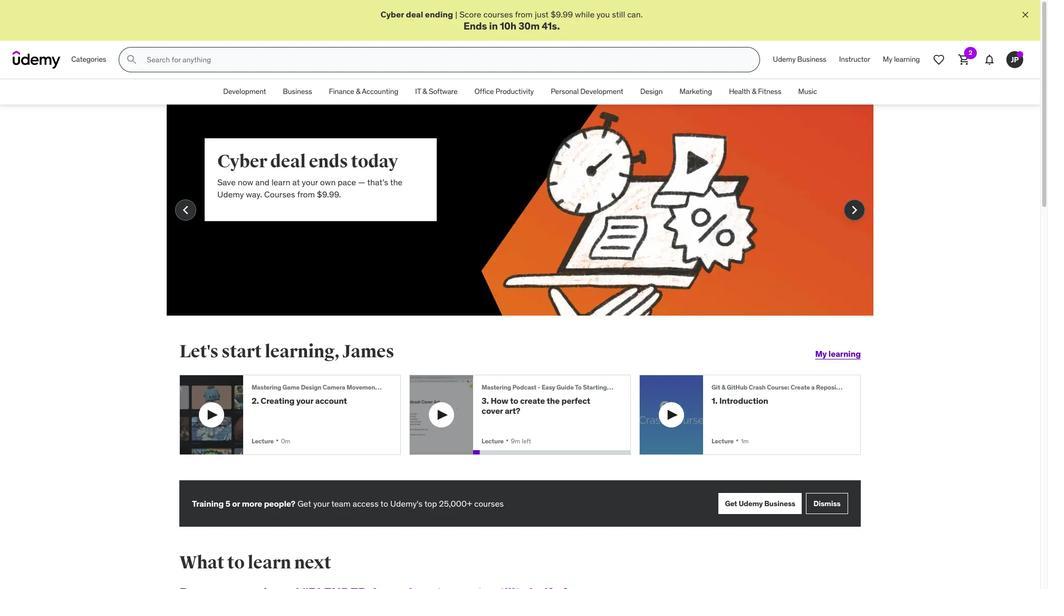 Task type: vqa. For each thing, say whether or not it's contained in the screenshot.
Router
no



Task type: locate. For each thing, give the bounding box(es) containing it.
in
[[490, 20, 498, 32], [382, 383, 388, 391]]

Search for anything text field
[[145, 51, 748, 69]]

1 lecture from the left
[[252, 437, 274, 445]]

lecture • 1m
[[712, 435, 749, 445]]

0 vertical spatial design
[[641, 87, 663, 96]]

from
[[515, 9, 533, 20], [297, 189, 315, 199]]

development
[[223, 87, 266, 96], [581, 87, 624, 96]]

0 horizontal spatial udemy
[[218, 189, 244, 199]]

your
[[609, 383, 622, 391]]

& right git
[[722, 383, 726, 391]]

marketing link
[[672, 79, 721, 105]]

0 vertical spatial my
[[884, 55, 893, 64]]

the inside cyber deal ends today save now and learn at your own pace — that's the udemy way. courses from $9.99.
[[390, 177, 403, 188]]

to inside 'mastering podcast -  easy guide to starting your podcast 3. how to create the perfect cover art?'
[[511, 395, 519, 406]]

& right finance at the top left of page
[[356, 87, 361, 96]]

1 horizontal spatial deal
[[406, 9, 424, 20]]

git
[[712, 383, 721, 391]]

that's
[[368, 177, 389, 188]]

it & software
[[416, 87, 458, 96]]

courses
[[264, 189, 295, 199]]

1 horizontal spatial podcast
[[623, 383, 647, 391]]

starting
[[583, 383, 607, 391]]

podcast left -
[[513, 383, 537, 391]]

cyber left ending
[[381, 9, 404, 20]]

1 horizontal spatial business
[[765, 499, 796, 508]]

training 5 or more people? get your team access to udemy's top 25,000+ courses
[[192, 498, 504, 509]]

in right ends
[[490, 20, 498, 32]]

& right health
[[752, 87, 757, 96]]

business left finance at the top left of page
[[283, 87, 312, 96]]

0 vertical spatial udemy
[[774, 55, 796, 64]]

1 development from the left
[[223, 87, 266, 96]]

mastering
[[252, 383, 281, 391], [482, 383, 512, 391]]

& for software
[[423, 87, 427, 96]]

carousel element
[[167, 105, 874, 341]]

& inside git & github crash course: create a repository from scratch! 1. introduction
[[722, 383, 726, 391]]

0 horizontal spatial learning
[[829, 348, 862, 359]]

0 vertical spatial courses
[[484, 9, 513, 20]]

access
[[353, 498, 379, 509]]

& for accounting
[[356, 87, 361, 96]]

from down at
[[297, 189, 315, 199]]

1 vertical spatial your
[[297, 395, 314, 406]]

1 • from the left
[[276, 435, 279, 445]]

2 horizontal spatial to
[[511, 395, 519, 406]]

0 horizontal spatial my learning
[[816, 348, 862, 359]]

ends
[[309, 151, 348, 173]]

today
[[351, 151, 398, 173]]

business left 'dismiss'
[[765, 499, 796, 508]]

people?
[[264, 498, 296, 509]]

get udemy business
[[726, 499, 796, 508]]

lecture left 1m
[[712, 437, 734, 445]]

1 horizontal spatial from
[[515, 9, 533, 20]]

mastering inside mastering game design camera movements in arcade studio 2. creating your account
[[252, 383, 281, 391]]

cyber up now
[[218, 151, 267, 173]]

2 lecture from the left
[[482, 437, 504, 445]]

get
[[298, 498, 311, 509], [726, 499, 738, 508]]

1 horizontal spatial mastering
[[482, 383, 512, 391]]

way.
[[246, 189, 262, 199]]

1 vertical spatial design
[[301, 383, 322, 391]]

0 horizontal spatial development
[[223, 87, 266, 96]]

account
[[315, 395, 347, 406]]

lecture left "0m"
[[252, 437, 274, 445]]

health & fitness link
[[721, 79, 790, 105]]

lecture inside lecture • 1m
[[712, 437, 734, 445]]

deal for ending
[[406, 9, 424, 20]]

my learning up repository
[[816, 348, 862, 359]]

deal left ending
[[406, 9, 424, 20]]

introduction
[[720, 395, 769, 406]]

my learning left wishlist "icon"
[[884, 55, 921, 64]]

my learning link up repository
[[816, 341, 862, 366]]

& for fitness
[[752, 87, 757, 96]]

1 vertical spatial business
[[283, 87, 312, 96]]

courses up ends
[[484, 9, 513, 20]]

your down game
[[297, 395, 314, 406]]

finance & accounting link
[[321, 79, 407, 105]]

next
[[294, 552, 331, 574]]

jp
[[1012, 55, 1020, 64]]

1 podcast from the left
[[513, 383, 537, 391]]

0 horizontal spatial deal
[[270, 151, 306, 173]]

my learning link left wishlist "icon"
[[877, 47, 927, 72]]

my right instructor
[[884, 55, 893, 64]]

my
[[884, 55, 893, 64], [816, 348, 828, 359]]

1 vertical spatial to
[[381, 498, 388, 509]]

1 horizontal spatial cyber
[[381, 9, 404, 20]]

business up music
[[798, 55, 827, 64]]

• left 1m
[[736, 435, 739, 445]]

0 vertical spatial the
[[390, 177, 403, 188]]

from up 10h 30m 41s
[[515, 9, 533, 20]]

accounting
[[362, 87, 399, 96]]

1 horizontal spatial my learning
[[884, 55, 921, 64]]

in left arcade
[[382, 383, 388, 391]]

mastering game design camera movements in arcade studio 2. creating your account
[[252, 383, 430, 406]]

cyber
[[381, 9, 404, 20], [218, 151, 267, 173]]

0 horizontal spatial mastering
[[252, 383, 281, 391]]

1 vertical spatial learning
[[829, 348, 862, 359]]

1 horizontal spatial the
[[547, 395, 560, 406]]

cyber inside "cyber deal ending | score courses from just $9.99 while you still can. ends in 10h 30m 41s ."
[[381, 9, 404, 20]]

• left 9m
[[506, 435, 509, 445]]

mastering for 3.
[[482, 383, 512, 391]]

0 vertical spatial to
[[511, 395, 519, 406]]

0 vertical spatial business
[[798, 55, 827, 64]]

0 horizontal spatial •
[[276, 435, 279, 445]]

2 link
[[952, 47, 978, 72]]

what
[[179, 552, 224, 574]]

design link
[[632, 79, 672, 105]]

0 horizontal spatial design
[[301, 383, 322, 391]]

2 mastering from the left
[[482, 383, 512, 391]]

in inside "cyber deal ending | score courses from just $9.99 while you still can. ends in 10h 30m 41s ."
[[490, 20, 498, 32]]

wishlist image
[[933, 53, 946, 66]]

1 mastering from the left
[[252, 383, 281, 391]]

learning left wishlist "icon"
[[895, 55, 921, 64]]

9m
[[511, 437, 521, 445]]

learning,
[[265, 341, 340, 363]]

2 horizontal spatial business
[[798, 55, 827, 64]]

deal up at
[[270, 151, 306, 173]]

ends
[[464, 20, 487, 32]]

1 horizontal spatial development
[[581, 87, 624, 96]]

my up repository
[[816, 348, 828, 359]]

your left team at the bottom of page
[[314, 498, 330, 509]]

3. how to create the perfect cover art? link
[[482, 395, 614, 416]]

2.
[[252, 395, 259, 406]]

1m
[[742, 437, 749, 445]]

podcast right your
[[623, 383, 647, 391]]

cyber for ending
[[381, 9, 404, 20]]

mastering up the 2.
[[252, 383, 281, 391]]

0 horizontal spatial cyber
[[218, 151, 267, 173]]

cover
[[482, 405, 503, 416]]

0 vertical spatial deal
[[406, 9, 424, 20]]

1 horizontal spatial my learning link
[[877, 47, 927, 72]]

mastering podcast -  easy guide to starting your podcast 3. how to create the perfect cover art?
[[482, 383, 647, 416]]

0 vertical spatial learning
[[895, 55, 921, 64]]

jp link
[[1003, 47, 1028, 72]]

design left the marketing
[[641, 87, 663, 96]]

0 horizontal spatial podcast
[[513, 383, 537, 391]]

shopping cart with 2 items image
[[959, 53, 971, 66]]

3% complete image
[[474, 450, 480, 455]]

0 vertical spatial cyber
[[381, 9, 404, 20]]

personal
[[551, 87, 579, 96]]

lecture • 9m left
[[482, 435, 532, 445]]

2 vertical spatial to
[[227, 552, 245, 574]]

deal inside cyber deal ends today save now and learn at your own pace — that's the udemy way. courses from $9.99.
[[270, 151, 306, 173]]

1 vertical spatial my
[[816, 348, 828, 359]]

2 vertical spatial udemy
[[739, 499, 763, 508]]

my learning link
[[877, 47, 927, 72], [816, 341, 862, 366]]

0 horizontal spatial business
[[283, 87, 312, 96]]

2 horizontal spatial •
[[736, 435, 739, 445]]

mastering up how
[[482, 383, 512, 391]]

and
[[256, 177, 270, 188]]

1 vertical spatial cyber
[[218, 151, 267, 173]]

health & fitness
[[730, 87, 782, 96]]

what to learn next
[[179, 552, 331, 574]]

cyber deal ends today save now and learn at your own pace — that's the udemy way. courses from $9.99.
[[218, 151, 403, 199]]

the inside 'mastering podcast -  easy guide to starting your podcast 3. how to create the perfect cover art?'
[[547, 395, 560, 406]]

learn up courses
[[272, 177, 291, 188]]

just
[[535, 9, 549, 20]]

the down 'easy'
[[547, 395, 560, 406]]

personal development link
[[543, 79, 632, 105]]

team
[[332, 498, 351, 509]]

1 vertical spatial udemy
[[218, 189, 244, 199]]

0 vertical spatial from
[[515, 9, 533, 20]]

james
[[343, 341, 394, 363]]

cyber inside cyber deal ends today save now and learn at your own pace — that's the udemy way. courses from $9.99.
[[218, 151, 267, 173]]

0 horizontal spatial to
[[227, 552, 245, 574]]

to right 'access'
[[381, 498, 388, 509]]

1 horizontal spatial •
[[506, 435, 509, 445]]

1 vertical spatial the
[[547, 395, 560, 406]]

notifications image
[[984, 53, 997, 66]]

1 horizontal spatial in
[[490, 20, 498, 32]]

to right what
[[227, 552, 245, 574]]

1 vertical spatial my learning link
[[816, 341, 862, 366]]

udemy
[[774, 55, 796, 64], [218, 189, 244, 199], [739, 499, 763, 508]]

1 vertical spatial my learning
[[816, 348, 862, 359]]

1 horizontal spatial my
[[884, 55, 893, 64]]

10h 30m 41s
[[500, 20, 558, 32]]

your right at
[[302, 177, 318, 188]]

2 development from the left
[[581, 87, 624, 96]]

top
[[425, 498, 437, 509]]

2 horizontal spatial lecture
[[712, 437, 734, 445]]

productivity
[[496, 87, 534, 96]]

0 vertical spatial your
[[302, 177, 318, 188]]

learn left next
[[248, 552, 291, 574]]

3 lecture from the left
[[712, 437, 734, 445]]

& for github
[[722, 383, 726, 391]]

0 horizontal spatial from
[[297, 189, 315, 199]]

to right how
[[511, 395, 519, 406]]

lecture inside lecture • 0m
[[252, 437, 274, 445]]

1 vertical spatial from
[[297, 189, 315, 199]]

mastering inside 'mastering podcast -  easy guide to starting your podcast 3. how to create the perfect cover art?'
[[482, 383, 512, 391]]

categories
[[71, 55, 106, 64]]

courses right 25,000+
[[475, 498, 504, 509]]

learn
[[272, 177, 291, 188], [248, 552, 291, 574]]

0 horizontal spatial in
[[382, 383, 388, 391]]

0 horizontal spatial the
[[390, 177, 403, 188]]

0 horizontal spatial lecture
[[252, 437, 274, 445]]

0 vertical spatial in
[[490, 20, 498, 32]]

deal inside "cyber deal ending | score courses from just $9.99 while you still can. ends in 10h 30m 41s ."
[[406, 9, 424, 20]]

3 • from the left
[[736, 435, 739, 445]]

&
[[356, 87, 361, 96], [423, 87, 427, 96], [752, 87, 757, 96], [722, 383, 726, 391]]

git & github crash course: create a repository from scratch! 1. introduction
[[712, 383, 891, 406]]

2 vertical spatial business
[[765, 499, 796, 508]]

lecture left 9m
[[482, 437, 504, 445]]

perfect
[[562, 395, 591, 406]]

0 vertical spatial learn
[[272, 177, 291, 188]]

movements
[[347, 383, 381, 391]]

you
[[597, 9, 611, 20]]

1 horizontal spatial lecture
[[482, 437, 504, 445]]

design inside mastering game design camera movements in arcade studio 2. creating your account
[[301, 383, 322, 391]]

1 vertical spatial in
[[382, 383, 388, 391]]

$9.99.
[[317, 189, 341, 199]]

learning up 'from'
[[829, 348, 862, 359]]

• left "0m"
[[276, 435, 279, 445]]

1 vertical spatial deal
[[270, 151, 306, 173]]

the right that's
[[390, 177, 403, 188]]

scratch!
[[866, 383, 891, 391]]

1 horizontal spatial get
[[726, 499, 738, 508]]

to
[[511, 395, 519, 406], [381, 498, 388, 509], [227, 552, 245, 574]]

0 horizontal spatial my learning link
[[816, 341, 862, 366]]

save
[[218, 177, 236, 188]]

design up 2. creating your account link
[[301, 383, 322, 391]]

& right it
[[423, 87, 427, 96]]

courses inside "cyber deal ending | score courses from just $9.99 while you still can. ends in 10h 30m 41s ."
[[484, 9, 513, 20]]

submit search image
[[126, 53, 138, 66]]



Task type: describe. For each thing, give the bounding box(es) containing it.
repository
[[817, 383, 849, 391]]

development link
[[215, 79, 275, 105]]

left
[[522, 437, 532, 445]]

2 podcast from the left
[[623, 383, 647, 391]]

deal for ends
[[270, 151, 306, 173]]

finance
[[329, 87, 355, 96]]

development inside personal development link
[[581, 87, 624, 96]]

$9.99
[[551, 9, 573, 20]]

1. introduction link
[[712, 395, 844, 406]]

finance & accounting
[[329, 87, 399, 96]]

art?
[[505, 405, 521, 416]]

github
[[727, 383, 748, 391]]

previous image
[[177, 202, 194, 219]]

from inside cyber deal ends today save now and learn at your own pace — that's the udemy way. courses from $9.99.
[[297, 189, 315, 199]]

marketing
[[680, 87, 713, 96]]

0 vertical spatial my learning link
[[877, 47, 927, 72]]

office productivity link
[[466, 79, 543, 105]]

lecture • 0m
[[252, 435, 291, 445]]

studio
[[411, 383, 430, 391]]

0 horizontal spatial get
[[298, 498, 311, 509]]

udemy's
[[391, 498, 423, 509]]

easy
[[542, 383, 556, 391]]

lecture inside lecture • 9m left
[[482, 437, 504, 445]]

lecture for 2. creating your account
[[252, 437, 274, 445]]

from inside "cyber deal ending | score courses from just $9.99 while you still can. ends in 10h 30m 41s ."
[[515, 9, 533, 20]]

—
[[358, 177, 366, 188]]

music link
[[790, 79, 826, 105]]

.
[[558, 20, 560, 32]]

start
[[222, 341, 262, 363]]

dismiss button
[[807, 493, 849, 514]]

course:
[[768, 383, 790, 391]]

get udemy business link
[[719, 493, 802, 514]]

development inside development link
[[223, 87, 266, 96]]

own
[[320, 177, 336, 188]]

dismiss
[[814, 499, 841, 508]]

or
[[232, 498, 240, 509]]

office
[[475, 87, 494, 96]]

udemy business link
[[767, 47, 833, 72]]

0 vertical spatial my learning
[[884, 55, 921, 64]]

business inside business link
[[283, 87, 312, 96]]

arcade
[[389, 383, 410, 391]]

udemy inside cyber deal ends today save now and learn at your own pace — that's the udemy way. courses from $9.99.
[[218, 189, 244, 199]]

1 vertical spatial courses
[[475, 498, 504, 509]]

next image
[[847, 202, 864, 219]]

personal development
[[551, 87, 624, 96]]

cyber deal ending | score courses from just $9.99 while you still can. ends in 10h 30m 41s .
[[381, 9, 643, 32]]

instructor link
[[833, 47, 877, 72]]

udemy business
[[774, 55, 827, 64]]

mastering for creating
[[252, 383, 281, 391]]

in inside mastering game design camera movements in arcade studio 2. creating your account
[[382, 383, 388, 391]]

1 horizontal spatial learning
[[895, 55, 921, 64]]

crash
[[749, 383, 766, 391]]

a
[[812, 383, 815, 391]]

ending
[[425, 9, 453, 20]]

cyber for ends
[[218, 151, 267, 173]]

your inside cyber deal ends today save now and learn at your own pace — that's the udemy way. courses from $9.99.
[[302, 177, 318, 188]]

score
[[460, 9, 482, 20]]

2. creating your account link
[[252, 395, 384, 406]]

office productivity
[[475, 87, 534, 96]]

your inside mastering game design camera movements in arcade studio 2. creating your account
[[297, 395, 314, 406]]

lecture for 1. introduction
[[712, 437, 734, 445]]

let's
[[179, 341, 219, 363]]

• for your
[[276, 435, 279, 445]]

can.
[[628, 9, 643, 20]]

get inside get udemy business link
[[726, 499, 738, 508]]

1 horizontal spatial udemy
[[739, 499, 763, 508]]

let's start learning, james
[[179, 341, 394, 363]]

udemy image
[[13, 51, 61, 69]]

2
[[970, 49, 973, 57]]

music
[[799, 87, 818, 96]]

while
[[575, 9, 595, 20]]

3.
[[482, 395, 489, 406]]

training
[[192, 498, 224, 509]]

0 horizontal spatial my
[[816, 348, 828, 359]]

learn inside cyber deal ends today save now and learn at your own pace — that's the udemy way. courses from $9.99.
[[272, 177, 291, 188]]

how
[[491, 395, 509, 406]]

camera
[[323, 383, 346, 391]]

1 vertical spatial learn
[[248, 552, 291, 574]]

1 horizontal spatial to
[[381, 498, 388, 509]]

more
[[242, 498, 262, 509]]

creating
[[261, 395, 295, 406]]

1 horizontal spatial design
[[641, 87, 663, 96]]

2 • from the left
[[506, 435, 509, 445]]

close image
[[1021, 10, 1032, 20]]

software
[[429, 87, 458, 96]]

-
[[538, 383, 541, 391]]

2 horizontal spatial udemy
[[774, 55, 796, 64]]

fitness
[[759, 87, 782, 96]]

• for 1.
[[736, 435, 739, 445]]

create
[[520, 395, 545, 406]]

game
[[283, 383, 300, 391]]

25,000+
[[439, 498, 473, 509]]

2 vertical spatial your
[[314, 498, 330, 509]]

instructor
[[840, 55, 871, 64]]

it & software link
[[407, 79, 466, 105]]

0m
[[281, 437, 291, 445]]

to
[[575, 383, 582, 391]]

business link
[[275, 79, 321, 105]]

categories button
[[65, 47, 113, 72]]

still
[[613, 9, 626, 20]]

now
[[238, 177, 254, 188]]

business inside the udemy business link
[[798, 55, 827, 64]]

business inside get udemy business link
[[765, 499, 796, 508]]

guide
[[557, 383, 574, 391]]

you have alerts image
[[1018, 51, 1024, 58]]

at
[[293, 177, 300, 188]]



